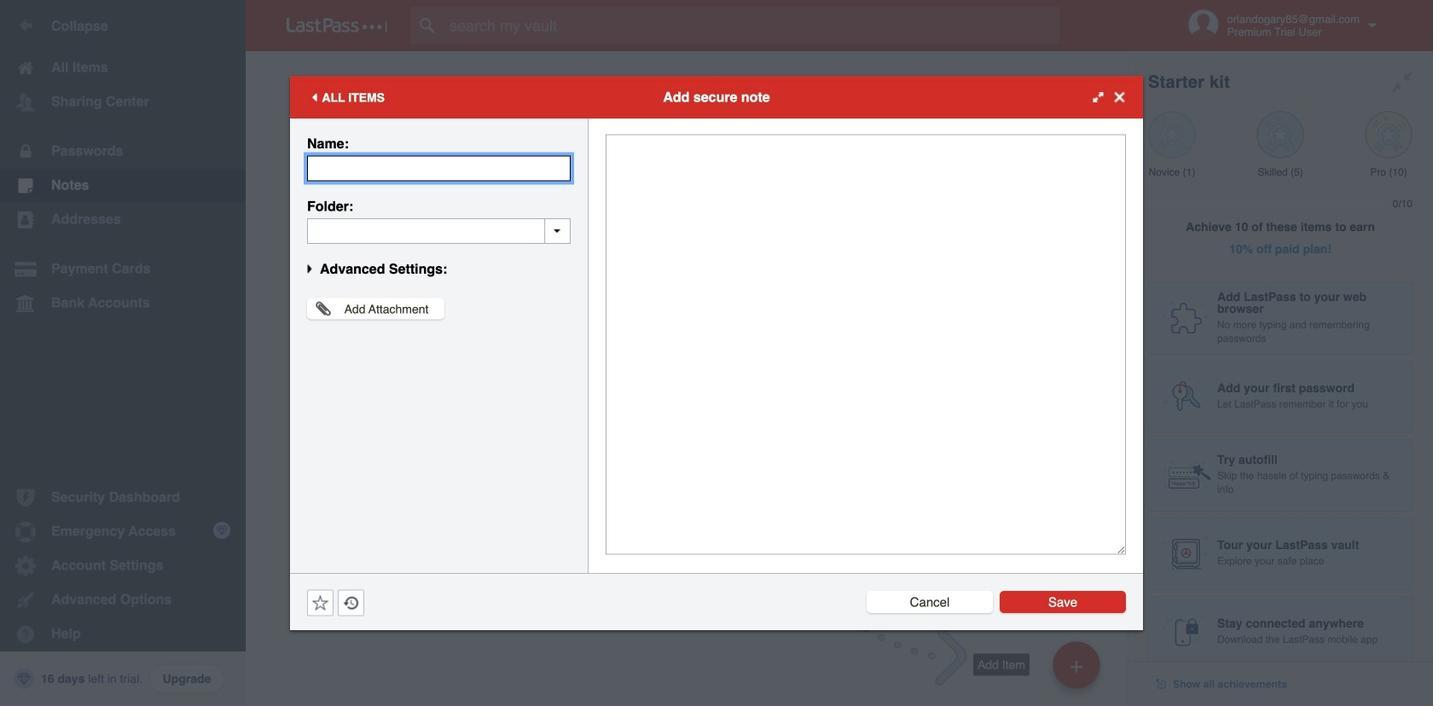 Task type: vqa. For each thing, say whether or not it's contained in the screenshot.
Main Content main content
yes



Task type: locate. For each thing, give the bounding box(es) containing it.
None text field
[[307, 218, 571, 244]]

dialog
[[290, 76, 1144, 631]]

None text field
[[606, 134, 1126, 555], [307, 156, 571, 181], [606, 134, 1126, 555], [307, 156, 571, 181]]

Search search field
[[411, 7, 1093, 44]]



Task type: describe. For each thing, give the bounding box(es) containing it.
search my vault text field
[[411, 7, 1093, 44]]

new item navigation
[[757, 448, 1128, 707]]

lastpass image
[[287, 18, 387, 33]]

main navigation navigation
[[0, 0, 246, 707]]

main content main content
[[246, 51, 1128, 55]]



